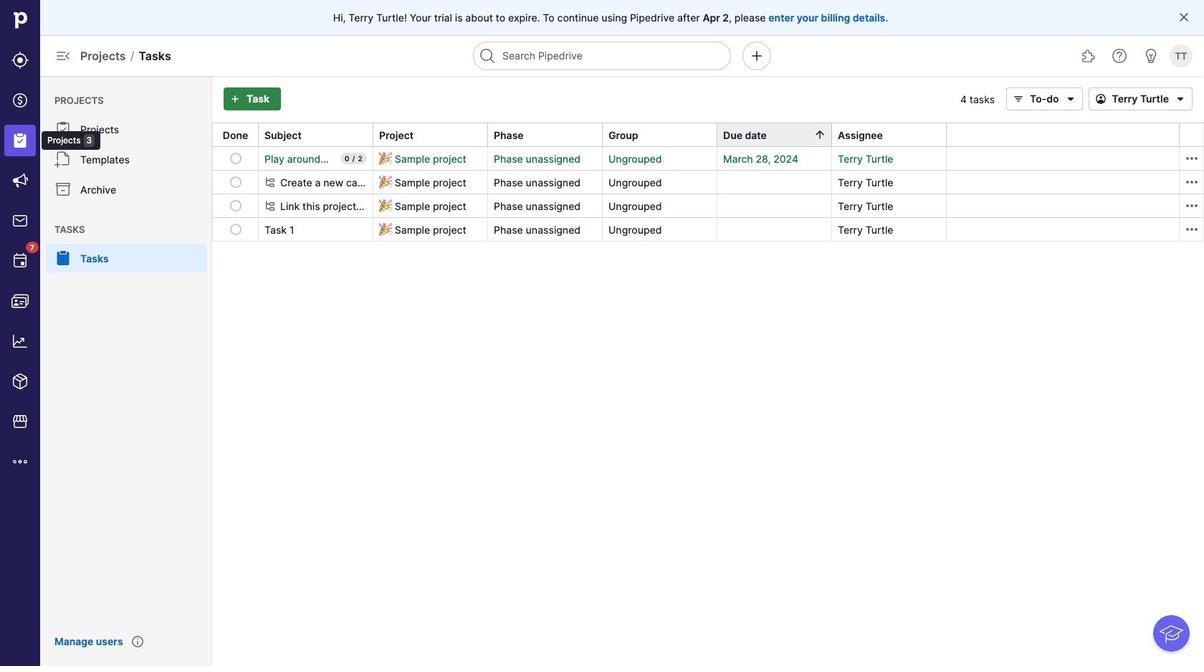 Task type: describe. For each thing, give the bounding box(es) containing it.
campaigns image
[[11, 172, 29, 189]]

2 row from the top
[[213, 170, 1204, 194]]

0 vertical spatial menu item
[[0, 120, 40, 161]]

insights image
[[11, 333, 29, 350]]

2 color secondary image from the top
[[1183, 221, 1201, 238]]

contacts image
[[11, 293, 29, 310]]

1 color secondary image from the top
[[1183, 197, 1201, 214]]

projects image
[[11, 132, 29, 149]]

2 color undefined image from the top
[[54, 151, 72, 168]]

1 color undefined image from the top
[[54, 120, 72, 138]]

menu toggle image
[[54, 47, 72, 65]]

1 vertical spatial menu item
[[40, 244, 212, 272]]

leads image
[[11, 52, 29, 69]]

Search Pipedrive field
[[473, 42, 731, 70]]

home image
[[9, 9, 31, 31]]

4 row from the top
[[213, 217, 1204, 241]]

quick add image
[[749, 47, 766, 65]]

1 horizontal spatial color undefined image
[[54, 181, 72, 198]]



Task type: locate. For each thing, give the bounding box(es) containing it.
0 horizontal spatial color undefined image
[[11, 252, 29, 270]]

color primary inverted image
[[227, 93, 244, 105]]

more image
[[11, 453, 29, 470]]

knowledge center bot, also known as kc bot is an onboarding assistant that allows you to see the list of onboarding items in one place for quick and easy reference. this improves your in-app experience. image
[[1154, 615, 1190, 652]]

2 vertical spatial color undefined image
[[54, 250, 72, 267]]

products image
[[11, 373, 29, 390]]

3 color undefined image from the top
[[54, 250, 72, 267]]

sales assistant image
[[1143, 47, 1160, 65]]

color secondary image
[[1183, 150, 1201, 167], [1183, 174, 1201, 191], [265, 176, 276, 188], [265, 200, 276, 212]]

menu
[[0, 0, 101, 666], [40, 76, 212, 666]]

menu item
[[0, 120, 40, 161], [40, 244, 212, 272]]

1 vertical spatial color undefined image
[[54, 151, 72, 168]]

color undefined image right campaigns image
[[54, 181, 72, 198]]

color secondary image
[[1183, 197, 1201, 214], [1183, 221, 1201, 238]]

0 vertical spatial color undefined image
[[54, 120, 72, 138]]

marketplace image
[[11, 413, 29, 430]]

grid
[[212, 122, 1205, 242]]

deals image
[[11, 92, 29, 109]]

info image
[[132, 636, 143, 647]]

row
[[213, 147, 1204, 170], [213, 170, 1204, 194], [213, 194, 1204, 217], [213, 217, 1204, 241]]

color primary image
[[1062, 90, 1080, 108], [1010, 93, 1028, 105], [230, 153, 241, 164], [230, 200, 241, 212]]

1 vertical spatial color undefined image
[[11, 252, 29, 270]]

1 row from the top
[[213, 147, 1204, 170]]

3 row from the top
[[213, 194, 1204, 217]]

color undefined image
[[54, 120, 72, 138], [54, 151, 72, 168], [54, 250, 72, 267]]

color undefined image up the contacts image
[[11, 252, 29, 270]]

color primary image
[[1179, 11, 1190, 23], [1172, 90, 1190, 108], [1092, 93, 1110, 105], [815, 129, 826, 141], [230, 176, 241, 188], [230, 224, 241, 235]]

sales inbox image
[[11, 212, 29, 229]]

quick help image
[[1111, 47, 1129, 65]]

0 vertical spatial color undefined image
[[54, 181, 72, 198]]

1 vertical spatial color secondary image
[[1183, 221, 1201, 238]]

color undefined image
[[54, 181, 72, 198], [11, 252, 29, 270]]

0 vertical spatial color secondary image
[[1183, 197, 1201, 214]]



Task type: vqa. For each thing, say whether or not it's contained in the screenshot.
top More actions icon
no



